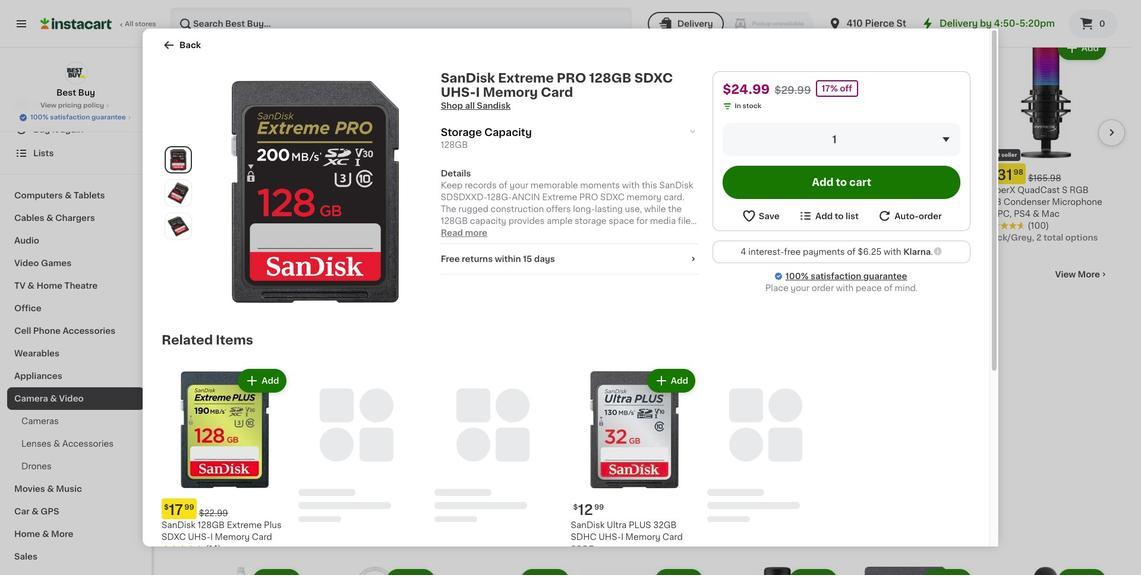 Task type: locate. For each thing, give the bounding box(es) containing it.
tripod down 6-
[[232, 198, 258, 206]]

1 horizontal spatial all
[[178, 520, 195, 533]]

shop left pricing
[[33, 102, 56, 110]]

128g- down free at top
[[441, 265, 466, 273]]

auto-order
[[895, 212, 942, 220]]

sdxc inside sandisk extreme pro 128gb sdxc uhs-i memory card shop all sandisk
[[635, 72, 673, 84]]

12 inside product group
[[578, 503, 593, 517]]

i inside sandisk extreme pro 128gb sdxc uhs-i memory card 128gb
[[496, 198, 498, 206]]

plus inside product group
[[264, 521, 282, 529]]

200mb/sec.
[[441, 253, 492, 261]]

1 horizontal spatial add button
[[648, 370, 694, 392]]

guarantee
[[92, 114, 126, 121], [864, 272, 907, 281]]

1 view more from the top
[[1056, 4, 1100, 12]]

$ 17 99 inside item carousel region
[[718, 168, 748, 182]]

1 horizontal spatial best
[[987, 152, 1000, 157]]

uhs- down ultra
[[599, 533, 621, 541]]

& for "camera & video" link
[[50, 395, 57, 403]]

99 inside $ 14 99
[[874, 169, 884, 176]]

2 view more from the top
[[1056, 270, 1100, 279]]

total right 3
[[214, 210, 234, 218]]

98 for 105
[[212, 436, 222, 443]]

1 vertical spatial sandisk 128gb extreme plus sdxc uhs-i memory card
[[162, 521, 282, 541]]

0 horizontal spatial camera
[[14, 395, 48, 403]]

uhs- inside sandisk extreme pro 128gb sdxc uhs-i memory card 128gb
[[473, 198, 496, 206]]

add to cart button
[[723, 166, 961, 199]]

uhs- for shop
[[441, 86, 476, 99]]

card inside 'apple lightning to sd card camera reader'
[[406, 186, 426, 194]]

0 horizontal spatial satisfaction
[[50, 114, 90, 121]]

drones link
[[7, 455, 144, 478]]

2 shop from the left
[[441, 102, 463, 110]]

memory up sandisk on the top left of page
[[483, 86, 538, 99]]

platinumplus
[[914, 186, 968, 194]]

1 horizontal spatial for
[[637, 217, 648, 225]]

with right $6.25
[[884, 248, 902, 256]]

mind.
[[895, 284, 918, 293]]

buy
[[78, 89, 95, 97], [33, 125, 50, 134]]

1 inside product group
[[178, 477, 182, 485]]

1 horizontal spatial plus
[[818, 186, 835, 194]]

sandisk 128gb extreme plus sdxc uhs-i memory card for the topmost $17.99 original price: $22.99 element
[[715, 186, 835, 206]]

32gb right plus
[[653, 521, 677, 529]]

5858d
[[883, 186, 911, 194]]

128gb inside keep records of your memorable moments with this sandisk sdsdxxd-128g-ancin extreme pro sdxc memory card. the rugged construction offers long-lasting use, while the 128gb capacity provides ample storage space for media files. this sandisk extreme pro sdxc memory card features sandisk quickflow technology with read speeds up to 200mb/sec. for rapid file transfer. model number: sdsdxxd- 128g-ancin
[[441, 217, 468, 225]]

98 right the 131
[[1014, 169, 1024, 176]]

keep records of your memorable moments with this sandisk sdsdxxd-128g-ancin extreme pro sdxc memory card. the rugged construction offers long-lasting use, while the 128gb capacity provides ample storage space for media files. this sandisk extreme pro sdxc memory card features sandisk quickflow technology with read speeds up to 200mb/sec. for rapid file transfer. model number: sdsdxxd- 128g-ancin
[[441, 181, 698, 273]]

17 down the 1 each
[[169, 503, 183, 517]]

2 horizontal spatial add button
[[1059, 37, 1105, 59]]

cables
[[14, 214, 44, 222]]

0 horizontal spatial 17
[[169, 503, 183, 517]]

17 inside product group
[[169, 503, 183, 517]]

all inside "link"
[[125, 21, 133, 27]]

enlarge data storage & hard drives sandisk extreme pro 128gb sdxc uhs-i memory card unknown (opens in a new tab) image down the $ 12
[[168, 182, 189, 204]]

memory down items
[[215, 533, 250, 541]]

0 vertical spatial satisfaction
[[50, 114, 90, 121]]

$ up apple in the left top of the page
[[315, 169, 320, 176]]

1 horizontal spatial 32gb
[[653, 521, 677, 529]]

1 vertical spatial $17.99 original price: $22.99 element
[[162, 498, 289, 519]]

sandisk up all
[[441, 72, 495, 84]]

$ 17 99 inside product group
[[164, 503, 194, 517]]

100% inside button
[[30, 114, 48, 121]]

related items
[[162, 334, 253, 347]]

sandisk up card.
[[660, 181, 693, 190]]

17%
[[822, 84, 838, 93]]

0 horizontal spatial $17.99 original price: $22.99 element
[[162, 498, 289, 519]]

delivery for delivery
[[677, 20, 713, 28]]

vivitar sky hawk video drone
[[178, 453, 301, 461]]

2 vertical spatial of
[[884, 284, 893, 293]]

total down save in the right of the page
[[755, 222, 774, 230]]

plus inside item carousel region
[[818, 186, 835, 194]]

2 inside product group
[[1037, 234, 1042, 242]]

sandisk 128gb extreme plus sdxc uhs-i memory card down $22.99
[[162, 521, 282, 541]]

audio link
[[7, 229, 144, 252]]

100% satisfaction guarantee down view pricing policy link
[[30, 114, 126, 121]]

12 for $ 12
[[185, 168, 201, 182]]

view more down black/grey, 2 total options
[[1056, 270, 1100, 279]]

1 vertical spatial guarantee
[[864, 272, 907, 281]]

up
[[646, 241, 657, 249]]

of right records
[[499, 181, 508, 190]]

total for 17
[[755, 222, 774, 230]]

0 horizontal spatial add button
[[239, 370, 285, 392]]

add for sandisk 128gb extreme plus sdxc uhs-i memory card
[[262, 377, 279, 385]]

1 horizontal spatial 98
[[1014, 169, 1024, 176]]

read more
[[441, 229, 487, 237]]

home up sales
[[14, 530, 40, 539]]

1 horizontal spatial $29.99
[[775, 86, 811, 95]]

order down 100% satisfaction guarantee "link"
[[812, 284, 834, 293]]

99 right 32
[[339, 169, 349, 176]]

$ 17 99
[[718, 168, 748, 182], [164, 503, 194, 517]]

$17.99 original price: $22.99 element up items
[[162, 498, 289, 519]]

tripod
[[232, 198, 258, 206], [891, 198, 918, 206]]

0 vertical spatial 1
[[833, 135, 837, 144]]

0 horizontal spatial 128g-
[[441, 265, 466, 273]]

lists
[[33, 149, 54, 158]]

all stores
[[125, 21, 156, 27]]

32gb down sdhc
[[571, 545, 595, 553]]

99 left $22.99
[[184, 504, 194, 511]]

card inside sandisk ultra plus 32gb sdhc uhs-i memory card 32gb
[[663, 533, 683, 541]]

0 horizontal spatial tripod
[[232, 198, 258, 206]]

0 horizontal spatial $29.99
[[488, 174, 518, 182]]

video down $115.98 on the bottom
[[249, 453, 273, 461]]

tripod inside bower 36" black 6-in-1 professional tripod black, 3 total options
[[232, 198, 258, 206]]

1 inside bower 36" black 6-in-1 professional tripod black, 3 total options
[[269, 186, 272, 194]]

$ inside $ 105 98
[[181, 436, 185, 443]]

storage
[[441, 128, 482, 137]]

extreme inside sandisk extreme pro 128gb sdxc uhs-i memory card shop all sandisk
[[498, 72, 554, 84]]

$ inside $ 14 99
[[852, 169, 857, 176]]

4
[[741, 248, 746, 256]]

file
[[531, 253, 544, 261]]

product group containing 131
[[984, 34, 1109, 244]]

black/grey,
[[984, 234, 1035, 242]]

1 vertical spatial lenses
[[21, 440, 51, 448]]

2 vertical spatial 1
[[178, 477, 182, 485]]

0 horizontal spatial total
[[214, 210, 234, 218]]

lenses up drones
[[21, 440, 51, 448]]

100% up buy it again
[[30, 114, 48, 121]]

items
[[198, 520, 235, 533]]

410
[[847, 19, 863, 28]]

home & more
[[14, 530, 73, 539]]

0 horizontal spatial 98
[[212, 436, 222, 443]]

99 inside $ 32 99
[[339, 169, 349, 176]]

buy up policy
[[78, 89, 95, 97]]

& inside "link"
[[42, 530, 49, 539]]

128gb inside the storage capacity 128gb
[[441, 141, 468, 149]]

0 vertical spatial of
[[499, 181, 508, 190]]

1 vertical spatial satisfaction
[[811, 272, 862, 281]]

100% satisfaction guarantee
[[30, 114, 126, 121], [786, 272, 907, 281]]

(14)
[[759, 210, 775, 218], [206, 545, 221, 553]]

0 vertical spatial order
[[919, 212, 942, 220]]

for down use,
[[637, 217, 648, 225]]

0 horizontal spatial order
[[812, 284, 834, 293]]

with up model
[[573, 241, 590, 249]]

98 inside $ 105 98
[[212, 436, 222, 443]]

i inside sandisk ultra plus 32gb sdhc uhs-i memory card 32gb
[[621, 533, 624, 541]]

1 horizontal spatial sdsdxxd-
[[649, 253, 695, 261]]

0 horizontal spatial of
[[499, 181, 508, 190]]

2 for 17
[[747, 222, 753, 230]]

.
[[931, 248, 933, 256]]

camera & video
[[14, 395, 84, 403]]

extreme inside sandisk extreme pro 128gb sdxc uhs-i memory card 128gb
[[483, 186, 518, 194]]

options for 131
[[1066, 234, 1098, 242]]

best buy logo image
[[64, 62, 87, 84]]

satisfaction down pricing
[[50, 114, 90, 121]]

uhs- for 32gb
[[599, 533, 621, 541]]

view more link up 0
[[1056, 2, 1109, 14]]

0 horizontal spatial shop
[[33, 102, 56, 110]]

uhs- down records
[[473, 198, 496, 206]]

sandisk left items
[[162, 521, 196, 529]]

2 vertical spatial total
[[1044, 234, 1064, 242]]

0 vertical spatial lenses
[[178, 1, 225, 14]]

2 sunpak from the left
[[850, 186, 881, 194]]

0 vertical spatial view more link
[[1056, 2, 1109, 14]]

black inside 95 sunpak black led 448 19" bi- color ring light
[[614, 186, 637, 194]]

12
[[185, 168, 201, 182], [578, 503, 593, 517]]

options for 17
[[776, 222, 809, 230]]

0 vertical spatial $ 17 99
[[718, 168, 748, 182]]

$29.99 left 17%
[[775, 86, 811, 95]]

save button
[[742, 209, 780, 224]]

sandisk inside sandisk extreme pro 128gb sdxc uhs-i memory card shop all sandisk
[[441, 72, 495, 84]]

& for the tv & home theatre link
[[28, 282, 35, 290]]

memory for shop
[[483, 86, 538, 99]]

to inside keep records of your memorable moments with this sandisk sdsdxxd-128g-ancin extreme pro sdxc memory card. the rugged construction offers long-lasting use, while the 128gb capacity provides ample storage space for media files. this sandisk extreme pro sdxc memory card features sandisk quickflow technology with read speeds up to 200mb/sec. for rapid file transfer. model number: sdsdxxd- 128g-ancin
[[659, 241, 668, 249]]

1 vertical spatial 100% satisfaction guarantee
[[786, 272, 907, 281]]

0 vertical spatial 17
[[722, 168, 737, 182]]

128gb inside sandisk extreme pro 128gb sdxc uhs-i memory card shop all sandisk
[[589, 72, 632, 84]]

best inside product group
[[987, 152, 1000, 157]]

of left $6.25
[[847, 248, 856, 256]]

0 vertical spatial all
[[125, 21, 133, 27]]

office
[[14, 304, 41, 313]]

memory down plus
[[626, 533, 661, 541]]

ps4
[[1014, 210, 1031, 218]]

98 up "sky"
[[212, 436, 222, 443]]

$17.99 original price: $22.99 element
[[715, 163, 840, 184], [162, 498, 289, 519]]

99 up sdhc
[[594, 504, 604, 511]]

100% inside "link"
[[786, 272, 809, 281]]

the
[[441, 205, 456, 213]]

$ left $22.99
[[164, 504, 169, 511]]

& for car & gps link
[[32, 508, 39, 516]]

product group containing 12
[[571, 367, 698, 555]]

black/grey, 2 total options
[[984, 234, 1098, 242]]

$14.99 original price: $29.99 element
[[850, 163, 974, 184]]

1 vertical spatial video
[[59, 395, 84, 403]]

1 vertical spatial plus
[[264, 521, 282, 529]]

delivery inside button
[[677, 20, 713, 28]]

music
[[56, 485, 82, 493]]

0 vertical spatial more
[[1078, 4, 1100, 12]]

1 vertical spatial options
[[776, 222, 809, 230]]

2 enlarge data storage & hard drives sandisk extreme pro 128gb sdxc uhs-i memory card unknown (opens in a new tab) image from the top
[[168, 215, 189, 237]]

0 horizontal spatial options
[[236, 210, 269, 218]]

$29.99
[[775, 86, 811, 95], [488, 174, 518, 182]]

options down microphone
[[1066, 234, 1098, 242]]

sdhc
[[571, 533, 597, 541]]

sdsdxxd- up rugged
[[441, 193, 487, 202]]

read
[[441, 229, 463, 237]]

uhs-
[[441, 86, 476, 99], [473, 198, 496, 206], [742, 198, 764, 206], [188, 533, 210, 541], [599, 533, 621, 541]]

view more up 0
[[1056, 4, 1100, 12]]

1 horizontal spatial 128g-
[[487, 193, 512, 202]]

$165.98
[[1028, 174, 1061, 182]]

2 horizontal spatial of
[[884, 284, 893, 293]]

memory inside sandisk extreme pro 128gb sdxc uhs-i memory card 128gb
[[500, 198, 535, 206]]

options inside bower 36" black 6-in-1 professional tripod black, 3 total options
[[236, 210, 269, 218]]

2 vertical spatial more
[[51, 530, 73, 539]]

i up sandisk on the top left of page
[[476, 86, 480, 99]]

99 up save button
[[738, 169, 748, 176]]

$29.99 up sandisk extreme pro 128gb sdxc uhs-i memory card 128gb
[[488, 174, 518, 182]]

computers & tablets
[[14, 191, 105, 200]]

camera & video link
[[7, 388, 144, 410]]

ancin down returns
[[466, 265, 494, 273]]

rapid
[[508, 253, 529, 261]]

0 horizontal spatial $ 17 99
[[164, 503, 194, 517]]

camera down appliances
[[14, 395, 48, 403]]

98 inside $ 131 98
[[1014, 169, 1024, 176]]

speeds
[[613, 241, 644, 249]]

items
[[216, 334, 253, 347]]

buy it again link
[[7, 118, 144, 141]]

0 vertical spatial video
[[14, 259, 39, 268]]

1 vertical spatial 128g-
[[441, 265, 466, 273]]

plus for leftmost $17.99 original price: $22.99 element
[[264, 521, 282, 529]]

0 horizontal spatial guarantee
[[92, 114, 126, 121]]

item carousel region
[[178, 29, 1125, 248]]

$115.98
[[227, 441, 258, 449]]

total
[[214, 210, 234, 218], [755, 222, 774, 230], [1044, 234, 1064, 242]]

sd
[[391, 186, 404, 194]]

black inside bower 36" black 6-in-1 professional tripod black, 3 total options
[[224, 186, 247, 194]]

uhs- inside sandisk ultra plus 32gb sdhc uhs-i memory card 32gb
[[599, 533, 621, 541]]

cart
[[850, 178, 872, 187]]

tv & home theatre
[[14, 282, 98, 290]]

cell phone accessories
[[14, 327, 115, 335]]

1 sunpak from the left
[[581, 186, 612, 194]]

12 for $ 12 99
[[578, 503, 593, 517]]

add button inside item carousel region
[[1059, 37, 1105, 59]]

each
[[184, 477, 205, 485]]

instacart logo image
[[40, 17, 112, 31]]

1 horizontal spatial guarantee
[[864, 272, 907, 281]]

1 vertical spatial (14)
[[206, 545, 221, 553]]

1 vertical spatial best
[[987, 152, 1000, 157]]

files.
[[678, 217, 698, 225]]

add inside item carousel region
[[1082, 44, 1099, 52]]

1 inside field
[[833, 135, 837, 144]]

2 right '128gb,'
[[747, 222, 753, 230]]

1 vertical spatial more
[[1078, 270, 1100, 279]]

ancin up construction
[[512, 193, 540, 202]]

$ up hyperx in the right top of the page
[[986, 169, 991, 176]]

memory
[[483, 86, 538, 99], [500, 198, 535, 206], [769, 198, 804, 206], [215, 533, 250, 541], [626, 533, 661, 541]]

within
[[495, 255, 521, 263]]

1 tripod from the left
[[232, 198, 258, 206]]

1 vertical spatial 98
[[212, 436, 222, 443]]

memory inside sandisk ultra plus 32gb sdhc uhs-i memory card 32gb
[[626, 533, 661, 541]]

2 horizontal spatial 1
[[833, 135, 837, 144]]

1 up add to cart
[[833, 135, 837, 144]]

video
[[14, 259, 39, 268], [59, 395, 84, 403], [249, 453, 273, 461]]

1 vertical spatial all
[[178, 520, 195, 533]]

camera
[[313, 198, 345, 206], [14, 395, 48, 403]]

0 vertical spatial total
[[214, 210, 234, 218]]

your right place
[[791, 284, 810, 293]]

all left stores
[[125, 21, 133, 27]]

pricing
[[58, 102, 82, 109]]

1 vertical spatial 1
[[269, 186, 272, 194]]

0 horizontal spatial 32gb
[[571, 545, 595, 553]]

this
[[642, 181, 657, 190]]

98 for 131
[[1014, 169, 1024, 176]]

1 horizontal spatial $17.99 original price: $22.99 element
[[715, 163, 840, 184]]

provides
[[509, 217, 545, 225]]

12 inside item carousel region
[[185, 168, 201, 182]]

1 horizontal spatial delivery
[[940, 19, 978, 28]]

1 horizontal spatial shop
[[441, 102, 463, 110]]

sandisk down capacity
[[460, 229, 494, 237]]

with up the light
[[622, 181, 640, 190]]

black right 58"
[[866, 198, 889, 206]]

tripod inside sunpak 5858d platinumplus 58" black tripod
[[891, 198, 918, 206]]

2
[[747, 222, 753, 230], [1037, 234, 1042, 242]]

options inside product group
[[1066, 234, 1098, 242]]

total inside product group
[[1044, 234, 1064, 242]]

2 view more link from the top
[[1056, 269, 1109, 280]]

1 vertical spatial 17
[[169, 503, 183, 517]]

1 for 1 each
[[178, 477, 182, 485]]

details button
[[441, 168, 699, 180]]

1 shop from the left
[[33, 102, 56, 110]]

2 tripod from the left
[[891, 198, 918, 206]]

wearables link
[[7, 342, 144, 365]]

uhs- inside sandisk extreme pro 128gb sdxc uhs-i memory card shop all sandisk
[[441, 86, 476, 99]]

all items
[[178, 520, 235, 533]]

$ inside $ 12 99
[[573, 504, 578, 511]]

video games
[[14, 259, 71, 268]]

satisfaction up place your order with peace of mind.
[[811, 272, 862, 281]]

1 vertical spatial lenses & accessories link
[[7, 433, 144, 455]]

service type group
[[648, 12, 814, 36]]

0 vertical spatial 2
[[747, 222, 753, 230]]

lightning
[[339, 186, 378, 194]]

0 horizontal spatial lenses
[[21, 440, 51, 448]]

1 vertical spatial 32gb
[[571, 545, 595, 553]]

1 horizontal spatial tripod
[[891, 198, 918, 206]]

for down quickflow
[[494, 253, 506, 261]]

add button for 17
[[239, 370, 285, 392]]

extreme down $22.99
[[227, 521, 262, 529]]

2 horizontal spatial for
[[984, 210, 995, 218]]

home down video games
[[37, 282, 62, 290]]

99 right 14
[[874, 169, 884, 176]]

microphone
[[1052, 198, 1103, 206]]

0 horizontal spatial sandisk 128gb extreme plus sdxc uhs-i memory card
[[162, 521, 282, 541]]

i up capacity
[[496, 198, 498, 206]]

1 horizontal spatial memory
[[627, 193, 662, 202]]

sunpak
[[581, 186, 612, 194], [850, 186, 881, 194]]

black inside sunpak 5858d platinumplus 58" black tripod
[[866, 198, 889, 206]]

sandisk down 24
[[447, 186, 481, 194]]

& inside hyperx quadcast s rgb usb condenser microphone for pc, ps4 & mac
[[1033, 210, 1040, 218]]

(14) up 128gb, 2 total options
[[759, 210, 775, 218]]

memory down this
[[627, 193, 662, 202]]

sandisk inside sandisk extreme pro 128gb sdxc uhs-i memory card 128gb
[[447, 186, 481, 194]]

order down platinumplus
[[919, 212, 942, 220]]

pro inside sandisk extreme pro 128gb sdxc uhs-i memory card 128gb
[[520, 186, 539, 194]]

$ up cart
[[852, 169, 857, 176]]

construction
[[491, 205, 544, 213]]

product group
[[984, 34, 1109, 244], [178, 301, 303, 487], [162, 367, 289, 567], [571, 367, 698, 555], [178, 567, 303, 575], [313, 567, 437, 575], [447, 567, 572, 575], [581, 567, 706, 575], [715, 567, 840, 575], [850, 567, 974, 575], [984, 567, 1109, 575]]

best up pricing
[[56, 89, 76, 97]]

1 vertical spatial enlarge data storage & hard drives sandisk extreme pro 128gb sdxc uhs-i memory card unknown (opens in a new tab) image
[[168, 215, 189, 237]]

delivery for delivery by 4:50-5:20pm
[[940, 19, 978, 28]]

extreme down $24.99 original price: $29.99 element
[[483, 186, 518, 194]]

product group containing 17
[[162, 367, 289, 567]]

uhs- down all items
[[188, 533, 210, 541]]

plus for the topmost $17.99 original price: $22.99 element
[[818, 186, 835, 194]]

1 vertical spatial memory
[[581, 229, 616, 237]]

all for all items
[[178, 520, 195, 533]]

of left mind.
[[884, 284, 893, 293]]

black up ring
[[614, 186, 637, 194]]

0 vertical spatial camera
[[313, 198, 345, 206]]

$ 17 99 up save button
[[718, 168, 748, 182]]

pc,
[[998, 210, 1012, 218]]

cameras link
[[7, 410, 144, 433]]

video games link
[[7, 252, 144, 275]]

memory up read
[[581, 229, 616, 237]]

order inside button
[[919, 212, 942, 220]]

0 vertical spatial your
[[510, 181, 529, 190]]

0 horizontal spatial 2
[[747, 222, 753, 230]]

sdxc inside sandisk extreme pro 128gb sdxc uhs-i memory card 128gb
[[447, 198, 471, 206]]

i down all items
[[210, 533, 213, 541]]

options down 6-
[[236, 210, 269, 218]]

in stock
[[735, 103, 762, 109]]

add to list
[[816, 212, 859, 220]]

enlarge data storage & hard drives sandisk extreme pro 128gb sdxc uhs-i memory card unknown (opens in a new tab) image
[[168, 182, 189, 204], [168, 215, 189, 237]]

1 vertical spatial lenses & accessories
[[21, 440, 114, 448]]

$17.99 original price: $22.99 element up save in the right of the page
[[715, 163, 840, 184]]

100% satisfaction guarantee inside 100% satisfaction guarantee button
[[30, 114, 126, 121]]

sandisk up sdhc
[[571, 521, 605, 529]]

0 vertical spatial $29.99
[[775, 86, 811, 95]]

guarantee up peace
[[864, 272, 907, 281]]

17 inside item carousel region
[[722, 168, 737, 182]]

128g- up construction
[[487, 193, 512, 202]]

to right up
[[659, 241, 668, 249]]

add button
[[1059, 37, 1105, 59], [239, 370, 285, 392], [648, 370, 694, 392]]

(14) inside item carousel region
[[759, 210, 775, 218]]

0 vertical spatial accessories
[[242, 1, 323, 14]]

$ up sdhc
[[573, 504, 578, 511]]

product group inside item carousel region
[[984, 34, 1109, 244]]

0 horizontal spatial best
[[56, 89, 76, 97]]

100% satisfaction guarantee up place your order with peace of mind.
[[786, 272, 907, 281]]

guarantee inside 100% satisfaction guarantee "link"
[[864, 272, 907, 281]]

sunpak up the color
[[581, 186, 612, 194]]

computers
[[14, 191, 63, 200]]

(14) inside product group
[[206, 545, 221, 553]]

sandisk 128gb extreme plus sdxc uhs-i memory card inside item carousel region
[[715, 186, 835, 206]]

black down $14.99
[[224, 186, 247, 194]]

0 vertical spatial guarantee
[[92, 114, 126, 121]]

1 vertical spatial $29.99
[[488, 174, 518, 182]]

$ up bower
[[181, 169, 185, 176]]

None search field
[[170, 7, 632, 40]]

card
[[618, 229, 636, 237]]

0 button
[[1069, 10, 1118, 38]]

12 up sdhc
[[578, 503, 593, 517]]

1 horizontal spatial your
[[791, 284, 810, 293]]

$ up vivitar
[[181, 436, 185, 443]]

place
[[766, 284, 789, 293]]

card inside sandisk extreme pro 128gb sdxc uhs-i memory card 128gb
[[537, 198, 557, 206]]

memory for 128gb
[[500, 198, 535, 206]]

99 for leftmost $17.99 original price: $22.99 element
[[184, 504, 194, 511]]

sunpak inside sunpak 5858d platinumplus 58" black tripod
[[850, 186, 881, 194]]

i inside sandisk extreme pro 128gb sdxc uhs-i memory card shop all sandisk
[[476, 86, 480, 99]]

100%
[[30, 114, 48, 121], [786, 272, 809, 281]]

enlarge data storage & hard drives sandisk extreme pro 128gb sdxc uhs-i memory card unknown (opens in a new tab) image left 3
[[168, 215, 189, 237]]

memory inside sandisk extreme pro 128gb sdxc uhs-i memory card shop all sandisk
[[483, 86, 538, 99]]

delivery
[[940, 19, 978, 28], [677, 20, 713, 28]]

2 vertical spatial view
[[1056, 270, 1076, 279]]

99 for the topmost $17.99 original price: $22.99 element
[[738, 169, 748, 176]]



Task type: vqa. For each thing, say whether or not it's contained in the screenshot.
All items's All
yes



Task type: describe. For each thing, give the bounding box(es) containing it.
product group containing 105
[[178, 301, 303, 487]]

sandisk extreme pro 128gb sdxc uhs-i memory card shop all sandisk
[[441, 72, 673, 110]]

total for 131
[[1044, 234, 1064, 242]]

quadcast
[[1018, 186, 1060, 194]]

add button for 131
[[1059, 37, 1105, 59]]

back
[[180, 41, 201, 49]]

add for hyperx quadcast s rgb usb condenser microphone for pc, ps4 & mac
[[1082, 44, 1099, 52]]

tablets
[[74, 191, 105, 200]]

capacity
[[470, 217, 507, 225]]

sunpak inside 95 sunpak black led 448 19" bi- color ring light
[[581, 186, 612, 194]]

17 for leftmost $17.99 original price: $22.99 element
[[169, 503, 183, 517]]

interest-
[[749, 248, 784, 256]]

transfer.
[[546, 253, 580, 261]]

buy it again
[[33, 125, 84, 134]]

data storage & hard drives sandisk extreme pro 128gb sdxc uhs-i memory card hero image
[[204, 81, 427, 303]]

0 vertical spatial 128g-
[[487, 193, 512, 202]]

$105.98 original price: $115.98 element
[[178, 430, 303, 451]]

light
[[627, 198, 648, 206]]

color
[[581, 198, 604, 206]]

128gb,
[[715, 222, 745, 230]]

15
[[523, 255, 532, 263]]

details
[[441, 169, 471, 178]]

drones
[[21, 462, 52, 471]]

$ inside '$ 24'
[[449, 169, 454, 176]]

ample
[[547, 217, 573, 225]]

0 vertical spatial buy
[[78, 89, 95, 97]]

led
[[639, 186, 656, 194]]

100% satisfaction guarantee link
[[786, 271, 907, 283]]

video inside product group
[[249, 453, 273, 461]]

read more button
[[441, 227, 487, 239]]

delivery button
[[648, 12, 724, 36]]

0 horizontal spatial for
[[494, 253, 506, 261]]

1 vertical spatial your
[[791, 284, 810, 293]]

cables & chargers
[[14, 214, 95, 222]]

ring
[[606, 198, 625, 206]]

$ 12 99
[[573, 503, 604, 517]]

for inside hyperx quadcast s rgb usb condenser microphone for pc, ps4 & mac
[[984, 210, 995, 218]]

$ inside the $ 12
[[181, 169, 185, 176]]

$24.99
[[723, 83, 770, 96]]

cell phone accessories link
[[7, 320, 144, 342]]

professional
[[178, 198, 230, 206]]

free
[[441, 255, 460, 263]]

1 vertical spatial accessories
[[63, 327, 115, 335]]

extreme down provides
[[496, 229, 531, 237]]

1 vertical spatial ancin
[[466, 265, 494, 273]]

off
[[840, 84, 852, 93]]

0 horizontal spatial memory
[[581, 229, 616, 237]]

offers
[[546, 205, 571, 213]]

i for 128gb
[[496, 198, 498, 206]]

1 vertical spatial view
[[40, 102, 57, 109]]

car & gps
[[14, 508, 59, 516]]

1 horizontal spatial lenses & accessories link
[[178, 1, 323, 15]]

bower 36" black 6-in-1 professional tripod black, 3 total options
[[178, 186, 272, 218]]

list
[[846, 212, 859, 220]]

0
[[1100, 20, 1105, 28]]

media
[[650, 217, 676, 225]]

0 horizontal spatial video
[[14, 259, 39, 268]]

satisfaction inside "link"
[[811, 272, 862, 281]]

use,
[[625, 205, 642, 213]]

while
[[644, 205, 666, 213]]

back button
[[162, 38, 201, 52]]

shop inside sandisk extreme pro 128gb sdxc uhs-i memory card shop all sandisk
[[441, 102, 463, 110]]

1 vertical spatial order
[[812, 284, 834, 293]]

moments
[[580, 181, 620, 190]]

more for first view more 'link' from the bottom
[[1078, 270, 1100, 279]]

card inside sandisk extreme pro 128gb sdxc uhs-i memory card shop all sandisk
[[541, 86, 573, 99]]

32
[[320, 168, 338, 182]]

appliances
[[14, 372, 62, 380]]

extreme up offers
[[542, 193, 577, 202]]

office link
[[7, 297, 144, 320]]

$ 17 99 for the topmost $17.99 original price: $22.99 element
[[718, 168, 748, 182]]

all
[[465, 102, 475, 110]]

movies & music link
[[7, 478, 144, 501]]

appliances link
[[7, 365, 144, 388]]

$ up '128gb,'
[[718, 169, 722, 176]]

more inside "link"
[[51, 530, 73, 539]]

(14) for the topmost $17.99 original price: $22.99 element
[[759, 210, 775, 218]]

hyperx quadcast s rgb usb condenser microphone for pc, ps4 & mac
[[984, 186, 1103, 218]]

1 vertical spatial buy
[[33, 125, 50, 134]]

with down 100% satisfaction guarantee "link"
[[836, 284, 854, 293]]

$29.99 inside $24.99 $29.99
[[775, 86, 811, 95]]

plus
[[629, 521, 651, 529]]

99 for $14.99 original price: $29.99 element
[[874, 169, 884, 176]]

to left cart
[[836, 178, 847, 187]]

$22.99
[[199, 509, 228, 517]]

more for second view more 'link' from the bottom
[[1078, 4, 1100, 12]]

1 vertical spatial of
[[847, 248, 856, 256]]

0 horizontal spatial lenses & accessories link
[[7, 433, 144, 455]]

days
[[534, 255, 555, 263]]

1 view more link from the top
[[1056, 2, 1109, 14]]

$ 17 99 for leftmost $17.99 original price: $22.99 element
[[164, 503, 194, 517]]

sdxc inside product group
[[162, 533, 186, 541]]

black for 95
[[614, 186, 637, 194]]

in-
[[258, 186, 269, 194]]

17% off
[[822, 84, 852, 93]]

best seller
[[987, 152, 1017, 157]]

of inside keep records of your memorable moments with this sandisk sdsdxxd-128g-ancin extreme pro sdxc memory card. the rugged construction offers long-lasting use, while the 128gb capacity provides ample storage space for media files. this sandisk extreme pro sdxc memory card features sandisk quickflow technology with read speeds up to 200mb/sec. for rapid file transfer. model number: sdsdxxd- 128g-ancin
[[499, 181, 508, 190]]

view more for first view more 'link' from the bottom
[[1056, 270, 1100, 279]]

uhs- up save button
[[742, 198, 764, 206]]

memorable
[[531, 181, 578, 190]]

lists link
[[7, 141, 144, 165]]

1 horizontal spatial video
[[59, 395, 84, 403]]

satisfaction inside button
[[50, 114, 90, 121]]

this
[[441, 229, 458, 237]]

home & more link
[[7, 523, 144, 546]]

save
[[759, 212, 780, 220]]

add to cart
[[812, 178, 872, 187]]

place your order with peace of mind.
[[766, 284, 918, 293]]

$ inside $ 131 98
[[986, 169, 991, 176]]

black,
[[178, 210, 205, 218]]

105
[[185, 435, 211, 449]]

sandisk inside sandisk ultra plus 32gb sdhc uhs-i memory card 32gb
[[571, 521, 605, 529]]

1 vertical spatial sdsdxxd-
[[649, 253, 695, 261]]

by
[[980, 19, 992, 28]]

& for movies & music link
[[47, 485, 54, 493]]

pro inside sandisk extreme pro 128gb sdxc uhs-i memory card shop all sandisk
[[557, 72, 586, 84]]

i for shop
[[476, 86, 480, 99]]

your inside keep records of your memorable moments with this sandisk sdsdxxd-128g-ancin extreme pro sdxc memory card. the rugged construction offers long-lasting use, while the 128gb capacity provides ample storage space for media files. this sandisk extreme pro sdxc memory card features sandisk quickflow technology with read speeds up to 200mb/sec. for rapid file transfer. model number: sdsdxxd- 128g-ancin
[[510, 181, 529, 190]]

camera inside 'apple lightning to sd card camera reader'
[[313, 198, 345, 206]]

best for best buy
[[56, 89, 76, 97]]

extreme up add to list button
[[781, 186, 816, 194]]

$29.99 inside item carousel region
[[488, 174, 518, 182]]

128gb, 2 total options
[[715, 222, 809, 230]]

sandisk ultra plus 32gb sdhc uhs-i memory card 32gb
[[571, 521, 683, 553]]

sandisk right bi-
[[715, 186, 749, 194]]

0 vertical spatial view
[[1056, 4, 1076, 12]]

sandisk 128gb extreme plus sdxc uhs-i memory card for leftmost $17.99 original price: $22.99 element
[[162, 521, 282, 541]]

1 enlarge data storage & hard drives sandisk extreme pro 128gb sdxc uhs-i memory card unknown (opens in a new tab) image from the top
[[168, 182, 189, 204]]

lasting
[[595, 205, 623, 213]]

pierce
[[865, 19, 895, 28]]

extreme inside product group
[[227, 521, 262, 529]]

black for bower
[[224, 186, 247, 194]]

0 vertical spatial home
[[37, 282, 62, 290]]

4:50-
[[994, 19, 1020, 28]]

storage
[[575, 217, 607, 225]]

0 vertical spatial 32gb
[[653, 521, 677, 529]]

i for 32gb
[[621, 533, 624, 541]]

home inside "link"
[[14, 530, 40, 539]]

58"
[[850, 198, 864, 206]]

memory for 32gb
[[626, 533, 661, 541]]

stock
[[743, 103, 762, 109]]

enlarge data storage & hard drives sandisk extreme pro 128gb sdxc uhs-i memory card hero (opens in a new tab) image
[[168, 149, 189, 170]]

view more for second view more 'link' from the bottom
[[1056, 4, 1100, 12]]

$24.99 original price: $29.99 element
[[447, 163, 572, 184]]

0 vertical spatial lenses & accessories
[[178, 1, 323, 14]]

to inside 'apple lightning to sd card camera reader'
[[380, 186, 389, 194]]

to left the list
[[835, 212, 844, 220]]

2 for 131
[[1037, 234, 1042, 242]]

410 pierce st button
[[828, 7, 907, 40]]

delivery by 4:50-5:20pm
[[940, 19, 1055, 28]]

best for best seller
[[987, 152, 1000, 157]]

$12.99 original price: $14.99 element
[[178, 163, 303, 184]]

audio
[[14, 237, 39, 245]]

99 inside $ 12 99
[[594, 504, 604, 511]]

2 vertical spatial accessories
[[62, 440, 114, 448]]

tv & home theatre link
[[7, 275, 144, 297]]

0 vertical spatial $17.99 original price: $22.99 element
[[715, 163, 840, 184]]

(100)
[[1028, 222, 1049, 230]]

& for computers & tablets link
[[65, 191, 72, 200]]

17 for the topmost $17.99 original price: $22.99 element
[[722, 168, 737, 182]]

add for sandisk ultra plus 32gb sdhc uhs-i memory card
[[671, 377, 688, 385]]

uhs- for 128gb
[[473, 198, 496, 206]]

records
[[465, 181, 497, 190]]

(14) for leftmost $17.99 original price: $22.99 element
[[206, 545, 221, 553]]

& for the home & more "link"
[[42, 530, 49, 539]]

sandisk down read
[[441, 241, 475, 249]]

0 horizontal spatial sdsdxxd-
[[441, 193, 487, 202]]

1 field
[[723, 123, 961, 156]]

$ 14 99
[[852, 168, 884, 182]]

$ 24
[[449, 168, 473, 182]]

memory up save in the right of the page
[[769, 198, 804, 206]]

& for cables & chargers link
[[46, 214, 53, 222]]

guarantee inside 100% satisfaction guarantee button
[[92, 114, 126, 121]]

1 for 1
[[833, 135, 837, 144]]

all for all stores
[[125, 21, 133, 27]]

theatre
[[64, 282, 98, 290]]

1 horizontal spatial ancin
[[512, 193, 540, 202]]

i up save in the right of the page
[[764, 198, 767, 206]]

auto-order button
[[877, 209, 942, 224]]

0 vertical spatial memory
[[627, 193, 662, 202]]

$ inside $ 32 99
[[315, 169, 320, 176]]

total inside bower 36" black 6-in-1 professional tripod black, 3 total options
[[214, 210, 234, 218]]

36"
[[207, 186, 222, 194]]

0 horizontal spatial lenses & accessories
[[21, 440, 114, 448]]

$131.98 original price: $165.98 element
[[984, 163, 1109, 184]]

car
[[14, 508, 30, 516]]



